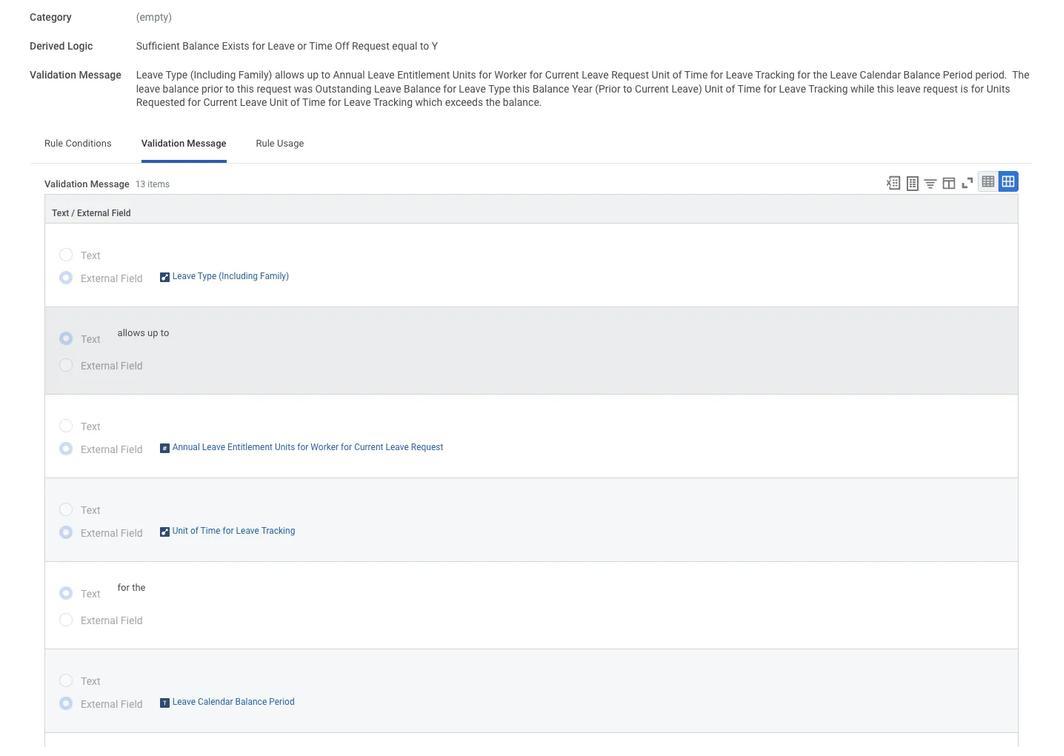 Task type: locate. For each thing, give the bounding box(es) containing it.
rule
[[44, 138, 63, 149], [256, 138, 275, 149]]

1 vertical spatial period
[[269, 697, 295, 708]]

up inside leave type (including family) allows up to annual leave entitlement units for worker for current leave request unit of time for leave tracking for the leave calendar balance period period.  the leave balance prior to this request was outstanding leave balance for leave type this balance year (prior to current leave) unit of time for leave tracking while this leave request is for units requested for current leave unit of time for leave tracking which exceeds the balance.
[[307, 69, 319, 81]]

1 horizontal spatial request
[[411, 443, 444, 453]]

was
[[294, 83, 313, 94]]

1 external field image from the top
[[160, 526, 169, 538]]

derived logic
[[30, 40, 93, 52]]

0 vertical spatial request
[[352, 40, 390, 52]]

5 external field from the top
[[81, 615, 143, 627]]

type
[[166, 69, 188, 81], [489, 83, 511, 94], [198, 271, 217, 282]]

message down prior
[[187, 138, 226, 149]]

for the
[[118, 583, 146, 594]]

1 horizontal spatial up
[[307, 69, 319, 81]]

the
[[813, 69, 828, 81], [486, 97, 501, 108], [132, 583, 146, 594]]

leave type (including family) allows up to annual leave entitlement units for worker for current leave request unit of time for leave tracking for the leave calendar balance period period.  the leave balance prior to this request was outstanding leave balance for leave type this balance year (prior to current leave) unit of time for leave tracking while this leave request is for units requested for current leave unit of time for leave tracking which exceeds the balance.
[[136, 69, 1033, 108]]

request left is
[[924, 83, 958, 94]]

request inside derived logic element
[[352, 40, 390, 52]]

2 vertical spatial type
[[198, 271, 217, 282]]

this up balance. on the top of the page
[[513, 83, 530, 94]]

tab list
[[30, 127, 1034, 163]]

field
[[112, 208, 131, 219], [121, 273, 143, 285], [121, 360, 143, 372], [121, 444, 143, 456], [121, 528, 143, 540], [121, 615, 143, 627], [121, 699, 143, 711]]

requested
[[136, 97, 185, 108]]

2 horizontal spatial this
[[878, 83, 894, 94]]

of
[[673, 69, 682, 81], [726, 83, 736, 94], [291, 97, 300, 108], [190, 526, 199, 537]]

this right prior
[[237, 83, 254, 94]]

validation up / in the top left of the page
[[44, 179, 88, 190]]

request inside leave type (including family) allows up to annual leave entitlement units for worker for current leave request unit of time for leave tracking for the leave calendar balance period period.  the leave balance prior to this request was outstanding leave balance for leave type this balance year (prior to current leave) unit of time for leave tracking while this leave request is for units requested for current leave unit of time for leave tracking which exceeds the balance.
[[612, 69, 649, 81]]

for
[[252, 40, 265, 52], [479, 69, 492, 81], [530, 69, 543, 81], [711, 69, 724, 81], [798, 69, 811, 81], [443, 83, 456, 94], [764, 83, 777, 94], [971, 83, 984, 94], [188, 97, 201, 108], [328, 97, 341, 108], [297, 443, 309, 453], [341, 443, 352, 453], [223, 526, 234, 537], [118, 583, 130, 594]]

rule left 'conditions'
[[44, 138, 63, 149]]

1 vertical spatial type
[[489, 83, 511, 94]]

unit
[[652, 69, 670, 81], [705, 83, 723, 94], [270, 97, 288, 108], [172, 526, 188, 537]]

1 horizontal spatial the
[[486, 97, 501, 108]]

1 external field from the top
[[81, 273, 143, 285]]

1 vertical spatial external field image
[[160, 697, 169, 709]]

type for leave type (including family) allows up to annual leave entitlement units for worker for current leave request unit of time for leave tracking for the leave calendar balance period period.  the leave balance prior to this request was outstanding leave balance for leave type this balance year (prior to current leave) unit of time for leave tracking while this leave request is for units requested for current leave unit of time for leave tracking which exceeds the balance.
[[166, 69, 188, 81]]

2 horizontal spatial type
[[489, 83, 511, 94]]

2 external field image from the top
[[160, 443, 169, 454]]

1 vertical spatial allows
[[118, 328, 145, 339]]

1 horizontal spatial allows
[[275, 69, 305, 81]]

validation
[[30, 69, 76, 81], [141, 138, 185, 149], [44, 179, 88, 190]]

worker inside leave type (including family) allows up to annual leave entitlement units for worker for current leave request unit of time for leave tracking for the leave calendar balance period period.  the leave balance prior to this request was outstanding leave balance for leave type this balance year (prior to current leave) unit of time for leave tracking while this leave request is for units requested for current leave unit of time for leave tracking which exceeds the balance.
[[495, 69, 527, 81]]

balance
[[163, 83, 199, 94]]

2 vertical spatial units
[[275, 443, 295, 453]]

leave
[[268, 40, 295, 52], [136, 69, 163, 81], [368, 69, 395, 81], [582, 69, 609, 81], [726, 69, 753, 81], [831, 69, 858, 81], [374, 83, 401, 94], [459, 83, 486, 94], [779, 83, 806, 94], [240, 97, 267, 108], [344, 97, 371, 108], [172, 271, 196, 282], [202, 443, 225, 453], [386, 443, 409, 453], [236, 526, 259, 537], [172, 697, 196, 708]]

4 external field from the top
[[81, 528, 143, 540]]

0 horizontal spatial annual
[[172, 443, 200, 453]]

leave right while
[[897, 83, 921, 94]]

allows inside leave type (including family) allows up to annual leave entitlement units for worker for current leave request unit of time for leave tracking for the leave calendar balance period period.  the leave balance prior to this request was outstanding leave balance for leave type this balance year (prior to current leave) unit of time for leave tracking while this leave request is for units requested for current leave unit of time for leave tracking which exceeds the balance.
[[275, 69, 305, 81]]

toolbar
[[879, 171, 1019, 194]]

leave
[[136, 83, 160, 94], [897, 83, 921, 94]]

calendar
[[860, 69, 901, 81], [198, 697, 233, 708]]

0 horizontal spatial units
[[275, 443, 295, 453]]

1 vertical spatial family)
[[260, 271, 289, 282]]

0 horizontal spatial this
[[237, 83, 254, 94]]

validation message down logic
[[30, 69, 121, 81]]

text
[[52, 208, 69, 219], [81, 250, 101, 262], [81, 334, 101, 345], [81, 421, 101, 433], [81, 505, 101, 517], [81, 589, 101, 600], [81, 676, 101, 688]]

annual inside leave type (including family) allows up to annual leave entitlement units for worker for current leave request unit of time for leave tracking for the leave calendar balance period period.  the leave balance prior to this request was outstanding leave balance for leave type this balance year (prior to current leave) unit of time for leave tracking while this leave request is for units requested for current leave unit of time for leave tracking which exceeds the balance.
[[333, 69, 365, 81]]

0 vertical spatial external field image
[[160, 526, 169, 538]]

6 external field from the top
[[81, 699, 143, 711]]

1 horizontal spatial period
[[943, 69, 973, 81]]

message
[[79, 69, 121, 81], [187, 138, 226, 149], [90, 179, 130, 190]]

2 horizontal spatial units
[[987, 83, 1011, 94]]

2 vertical spatial request
[[411, 443, 444, 453]]

external field image left unit of time for leave tracking on the bottom of page
[[160, 526, 169, 538]]

rule left usage at the left top
[[256, 138, 275, 149]]

0 horizontal spatial the
[[132, 583, 146, 594]]

1 horizontal spatial validation message
[[141, 138, 226, 149]]

external field image left the leave calendar balance period
[[160, 697, 169, 709]]

3 external field from the top
[[81, 444, 143, 456]]

units
[[453, 69, 476, 81], [987, 83, 1011, 94], [275, 443, 295, 453]]

for inside derived logic element
[[252, 40, 265, 52]]

(including for leave type (including family) allows up to annual leave entitlement units for worker for current leave request unit of time for leave tracking for the leave calendar balance period period.  the leave balance prior to this request was outstanding leave balance for leave type this balance year (prior to current leave) unit of time for leave tracking while this leave request is for units requested for current leave unit of time for leave tracking which exceeds the balance.
[[190, 69, 236, 81]]

balance
[[182, 40, 219, 52], [904, 69, 941, 81], [404, 83, 441, 94], [533, 83, 570, 94], [235, 697, 267, 708]]

0 horizontal spatial worker
[[311, 443, 339, 453]]

(including
[[190, 69, 236, 81], [219, 271, 258, 282]]

1 vertical spatial entitlement
[[228, 443, 273, 453]]

0 vertical spatial allows
[[275, 69, 305, 81]]

0 horizontal spatial rule
[[44, 138, 63, 149]]

sufficient balance exists for leave or time off request equal to y
[[136, 40, 438, 52]]

1 horizontal spatial worker
[[495, 69, 527, 81]]

click to view/edit grid preferences image
[[941, 175, 958, 191]]

leave)
[[672, 83, 702, 94]]

external field image
[[160, 526, 169, 538], [160, 697, 169, 709]]

up
[[307, 69, 319, 81], [148, 328, 158, 339]]

1 vertical spatial request
[[612, 69, 649, 81]]

derived
[[30, 40, 65, 52]]

0 vertical spatial entitlement
[[397, 69, 450, 81]]

0 horizontal spatial type
[[166, 69, 188, 81]]

family)
[[238, 69, 272, 81], [260, 271, 289, 282]]

to
[[420, 40, 429, 52], [321, 69, 331, 81], [225, 83, 235, 94], [623, 83, 633, 94], [161, 328, 169, 339]]

0 horizontal spatial calendar
[[198, 697, 233, 708]]

0 vertical spatial calendar
[[860, 69, 901, 81]]

worker
[[495, 69, 527, 81], [311, 443, 339, 453]]

request
[[352, 40, 390, 52], [612, 69, 649, 81], [411, 443, 444, 453]]

derived logic element
[[136, 31, 438, 53]]

period
[[943, 69, 973, 81], [269, 697, 295, 708]]

text / external field row
[[44, 194, 1019, 224]]

0 vertical spatial family)
[[238, 69, 272, 81]]

message left 13
[[90, 179, 130, 190]]

1 vertical spatial validation
[[141, 138, 185, 149]]

0 horizontal spatial validation message
[[30, 69, 121, 81]]

0 vertical spatial external field image
[[160, 271, 169, 283]]

external field for unit of time for leave tracking
[[81, 528, 143, 540]]

0 vertical spatial type
[[166, 69, 188, 81]]

message down logic
[[79, 69, 121, 81]]

0 horizontal spatial allows
[[118, 328, 145, 339]]

1 vertical spatial (including
[[219, 271, 258, 282]]

1 horizontal spatial this
[[513, 83, 530, 94]]

annual
[[333, 69, 365, 81], [172, 443, 200, 453]]

1 this from the left
[[237, 83, 254, 94]]

1 rule from the left
[[44, 138, 63, 149]]

1 vertical spatial external field image
[[160, 443, 169, 454]]

(prior
[[595, 83, 621, 94]]

0 horizontal spatial request
[[352, 40, 390, 52]]

time
[[309, 40, 333, 52], [685, 69, 708, 81], [738, 83, 761, 94], [302, 97, 326, 108], [201, 526, 221, 537]]

1 vertical spatial message
[[187, 138, 226, 149]]

type for leave type (including family)
[[198, 271, 217, 282]]

tracking
[[756, 69, 795, 81], [809, 83, 848, 94], [373, 97, 413, 108], [261, 526, 295, 537]]

usage
[[277, 138, 304, 149]]

current
[[545, 69, 579, 81], [635, 83, 669, 94], [203, 97, 237, 108], [354, 443, 384, 453]]

0 horizontal spatial request
[[257, 83, 292, 94]]

0 horizontal spatial entitlement
[[228, 443, 273, 453]]

text / external field
[[52, 208, 131, 219]]

category
[[30, 11, 72, 23]]

2 request from the left
[[924, 83, 958, 94]]

1 vertical spatial worker
[[311, 443, 339, 453]]

1 horizontal spatial leave
[[897, 83, 921, 94]]

validation message 13 items
[[44, 179, 170, 190]]

entitlement inside leave type (including family) allows up to annual leave entitlement units for worker for current leave request unit of time for leave tracking for the leave calendar balance period period.  the leave balance prior to this request was outstanding leave balance for leave type this balance year (prior to current leave) unit of time for leave tracking while this leave request is for units requested for current leave unit of time for leave tracking which exceeds the balance.
[[397, 69, 450, 81]]

0 vertical spatial worker
[[495, 69, 527, 81]]

validation down derived
[[30, 69, 76, 81]]

family) inside leave type (including family) allows up to annual leave entitlement units for worker for current leave request unit of time for leave tracking for the leave calendar balance period period.  the leave balance prior to this request was outstanding leave balance for leave type this balance year (prior to current leave) unit of time for leave tracking while this leave request is for units requested for current leave unit of time for leave tracking which exceeds the balance.
[[238, 69, 272, 81]]

2 rule from the left
[[256, 138, 275, 149]]

1 vertical spatial annual
[[172, 443, 200, 453]]

2 vertical spatial validation
[[44, 179, 88, 190]]

leave up requested
[[136, 83, 160, 94]]

1 horizontal spatial type
[[198, 271, 217, 282]]

0 vertical spatial annual
[[333, 69, 365, 81]]

(including inside leave type (including family) allows up to annual leave entitlement units for worker for current leave request unit of time for leave tracking for the leave calendar balance period period.  the leave balance prior to this request was outstanding leave balance for leave type this balance year (prior to current leave) unit of time for leave tracking while this leave request is for units requested for current leave unit of time for leave tracking which exceeds the balance.
[[190, 69, 236, 81]]

external field image
[[160, 271, 169, 283], [160, 443, 169, 454]]

1 vertical spatial up
[[148, 328, 158, 339]]

validation down requested
[[141, 138, 185, 149]]

external field
[[81, 273, 143, 285], [81, 360, 143, 372], [81, 444, 143, 456], [81, 528, 143, 540], [81, 615, 143, 627], [81, 699, 143, 711]]

1 vertical spatial units
[[987, 83, 1011, 94]]

y
[[432, 40, 438, 52]]

cell
[[44, 734, 1019, 748]]

text / external field button
[[45, 195, 1018, 223]]

2 external field from the top
[[81, 360, 143, 372]]

0 vertical spatial (including
[[190, 69, 236, 81]]

expand table image
[[1001, 174, 1016, 189]]

0 vertical spatial period
[[943, 69, 973, 81]]

2 horizontal spatial the
[[813, 69, 828, 81]]

allows
[[275, 69, 305, 81], [118, 328, 145, 339]]

family) for leave type (including family) allows up to annual leave entitlement units for worker for current leave request unit of time for leave tracking for the leave calendar balance period period.  the leave balance prior to this request was outstanding leave balance for leave type this balance year (prior to current leave) unit of time for leave tracking while this leave request is for units requested for current leave unit of time for leave tracking which exceeds the balance.
[[238, 69, 272, 81]]

family) for leave type (including family)
[[260, 271, 289, 282]]

conditions
[[66, 138, 112, 149]]

entitlement
[[397, 69, 450, 81], [228, 443, 273, 453]]

1 horizontal spatial entitlement
[[397, 69, 450, 81]]

1 horizontal spatial annual
[[333, 69, 365, 81]]

1 horizontal spatial request
[[924, 83, 958, 94]]

1 horizontal spatial units
[[453, 69, 476, 81]]

validation message
[[30, 69, 121, 81], [141, 138, 226, 149]]

0 horizontal spatial leave
[[136, 83, 160, 94]]

1 external field image from the top
[[160, 271, 169, 283]]

0 vertical spatial up
[[307, 69, 319, 81]]

leave inside derived logic element
[[268, 40, 295, 52]]

2 horizontal spatial request
[[612, 69, 649, 81]]

request left was
[[257, 83, 292, 94]]

2 external field image from the top
[[160, 697, 169, 709]]

validation message down requested
[[141, 138, 226, 149]]

external field image for leave calendar balance period
[[160, 697, 169, 709]]

export to worksheets image
[[904, 175, 922, 193]]

this
[[237, 83, 254, 94], [513, 83, 530, 94], [878, 83, 894, 94]]

period inside leave type (including family) allows up to annual leave entitlement units for worker for current leave request unit of time for leave tracking for the leave calendar balance period period.  the leave balance prior to this request was outstanding leave balance for leave type this balance year (prior to current leave) unit of time for leave tracking while this leave request is for units requested for current leave unit of time for leave tracking which exceeds the balance.
[[943, 69, 973, 81]]

1 vertical spatial validation message
[[141, 138, 226, 149]]

this right while
[[878, 83, 894, 94]]

0 horizontal spatial period
[[269, 697, 295, 708]]

0 vertical spatial message
[[79, 69, 121, 81]]

request
[[257, 83, 292, 94], [924, 83, 958, 94]]

items
[[148, 180, 170, 190]]

unit of time for leave tracking link
[[172, 523, 295, 537]]

logic
[[67, 40, 93, 52]]

1 horizontal spatial calendar
[[860, 69, 901, 81]]

1 horizontal spatial rule
[[256, 138, 275, 149]]

rule for rule usage
[[256, 138, 275, 149]]

external
[[77, 208, 109, 219], [81, 273, 118, 285], [81, 360, 118, 372], [81, 444, 118, 456], [81, 528, 118, 540], [81, 615, 118, 627], [81, 699, 118, 711]]



Task type: describe. For each thing, give the bounding box(es) containing it.
external field image for leave type (including family)
[[160, 271, 169, 283]]

fullscreen image
[[960, 175, 976, 191]]

13
[[136, 180, 146, 190]]

period inside leave calendar balance period link
[[269, 697, 295, 708]]

exists
[[222, 40, 250, 52]]

table image
[[981, 174, 996, 189]]

0 vertical spatial validation message
[[30, 69, 121, 81]]

annual leave entitlement units for worker for current leave request
[[172, 443, 444, 453]]

external field image for unit of time for leave tracking
[[160, 526, 169, 538]]

the
[[1013, 69, 1030, 81]]

external field for annual leave entitlement units for worker for current leave request
[[81, 444, 143, 456]]

tab list containing rule conditions
[[30, 127, 1034, 163]]

leave type (including family) link
[[172, 268, 289, 282]]

rule for rule conditions
[[44, 138, 63, 149]]

validation message inside 'tab list'
[[141, 138, 226, 149]]

select to filter grid data image
[[923, 176, 939, 191]]

0 vertical spatial validation
[[30, 69, 76, 81]]

2 leave from the left
[[897, 83, 921, 94]]

external field image for annual leave entitlement units for worker for current leave request
[[160, 443, 169, 454]]

annual leave entitlement units for worker for current leave request link
[[172, 440, 444, 453]]

period.
[[976, 69, 1008, 81]]

external field for leave calendar balance period
[[81, 699, 143, 711]]

sufficient
[[136, 40, 180, 52]]

or
[[297, 40, 307, 52]]

rule usage
[[256, 138, 304, 149]]

1 leave from the left
[[136, 83, 160, 94]]

off
[[335, 40, 349, 52]]

(including for leave type (including family)
[[219, 271, 258, 282]]

prior
[[202, 83, 223, 94]]

1 vertical spatial calendar
[[198, 697, 233, 708]]

equal
[[392, 40, 418, 52]]

is
[[961, 83, 969, 94]]

unit of time for leave tracking
[[172, 526, 295, 537]]

0 vertical spatial units
[[453, 69, 476, 81]]

while
[[851, 83, 875, 94]]

export to excel image
[[886, 175, 902, 191]]

year
[[572, 83, 593, 94]]

calendar inside leave type (including family) allows up to annual leave entitlement units for worker for current leave request unit of time for leave tracking for the leave calendar balance period period.  the leave balance prior to this request was outstanding leave balance for leave type this balance year (prior to current leave) unit of time for leave tracking while this leave request is for units requested for current leave unit of time for leave tracking which exceeds the balance.
[[860, 69, 901, 81]]

external inside popup button
[[77, 208, 109, 219]]

rule conditions
[[44, 138, 112, 149]]

0 horizontal spatial up
[[148, 328, 158, 339]]

3 this from the left
[[878, 83, 894, 94]]

2 this from the left
[[513, 83, 530, 94]]

validation inside 'tab list'
[[141, 138, 185, 149]]

time inside unit of time for leave tracking link
[[201, 526, 221, 537]]

leave calendar balance period link
[[172, 695, 295, 708]]

(empty)
[[136, 11, 172, 23]]

text inside popup button
[[52, 208, 69, 219]]

leave calendar balance period
[[172, 697, 295, 708]]

1 vertical spatial the
[[486, 97, 501, 108]]

validation message element
[[136, 60, 1033, 110]]

balance inside derived logic element
[[182, 40, 219, 52]]

exceeds
[[445, 97, 483, 108]]

leave type (including family)
[[172, 271, 289, 282]]

which
[[415, 97, 443, 108]]

to inside derived logic element
[[420, 40, 429, 52]]

2 vertical spatial the
[[132, 583, 146, 594]]

balance.
[[503, 97, 542, 108]]

external field for leave type (including family)
[[81, 273, 143, 285]]

2 vertical spatial message
[[90, 179, 130, 190]]

/
[[71, 208, 75, 219]]

outstanding
[[315, 83, 372, 94]]

1 request from the left
[[257, 83, 292, 94]]

0 vertical spatial the
[[813, 69, 828, 81]]

field inside popup button
[[112, 208, 131, 219]]

allows up to
[[118, 328, 169, 339]]

time inside derived logic element
[[309, 40, 333, 52]]



Task type: vqa. For each thing, say whether or not it's contained in the screenshot.
up in the Leave Type (Including Family) Allows Up To Annual Leave Entitlement Units For Worker For Current Leave Request Unit Of Time For Leave Tracking For The Leave Calendar Balance Period Period.  The Leave Balance Prior To This Request Was Outstanding Leave Balance For Leave Type This Balance Year (Prior To Current Leave) Unit Of Time For Leave Tracking While This Leave Request Is For Units Requested For Current Leave Unit Of Time For Leave Tracking Which Exceeds The Balance.
yes



